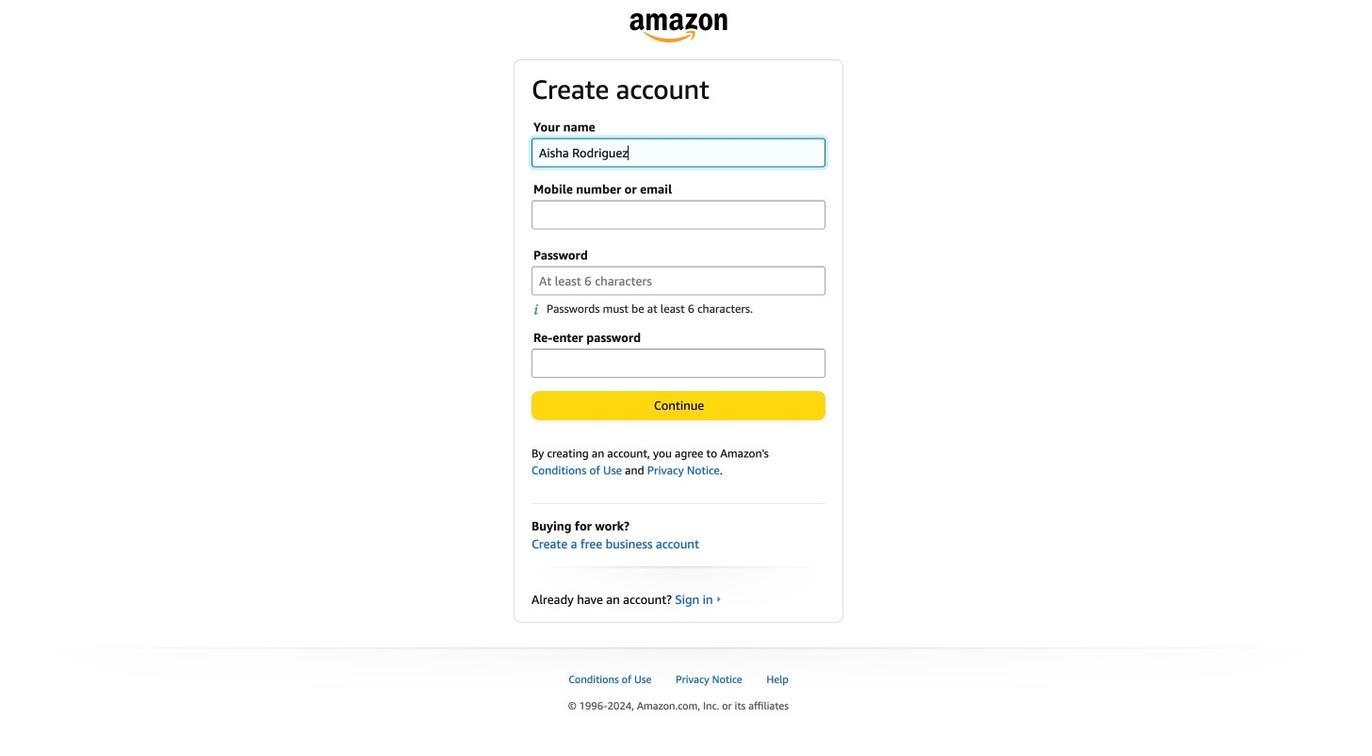 Task type: locate. For each thing, give the bounding box(es) containing it.
None password field
[[532, 349, 826, 378]]

First and last name text field
[[532, 138, 826, 167]]

amazon image
[[630, 13, 727, 42]]

None submit
[[533, 392, 825, 419]]

At least 6 characters password field
[[532, 266, 826, 296]]

None email field
[[532, 200, 826, 230]]



Task type: vqa. For each thing, say whether or not it's contained in the screenshot.
(excluding
no



Task type: describe. For each thing, give the bounding box(es) containing it.
alert image
[[533, 303, 547, 316]]



